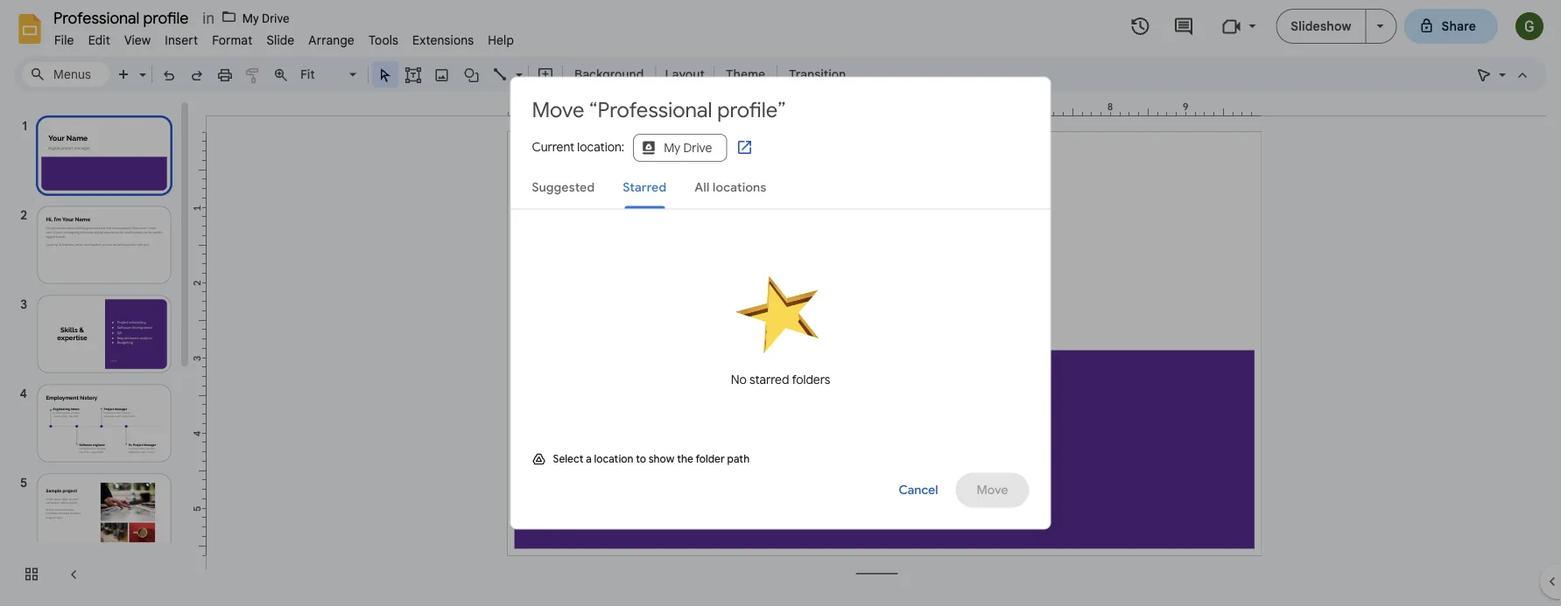 Task type: locate. For each thing, give the bounding box(es) containing it.
navigation
[[0, 99, 193, 607]]

menu bar banner
[[0, 0, 1561, 607]]

background button
[[566, 61, 652, 88]]

located in my drive google drive folder element
[[199, 7, 293, 28]]

navigation inside in application
[[0, 99, 193, 607]]

my
[[242, 11, 259, 25]]

menu bar
[[47, 23, 521, 52]]

mode and view toolbar
[[1470, 57, 1537, 92]]

drive
[[262, 11, 289, 25]]

in application
[[0, 0, 1561, 607]]

menu bar inside menu bar banner
[[47, 23, 521, 52]]



Task type: vqa. For each thing, say whether or not it's contained in the screenshot.
Line & paragraph spacing icon
no



Task type: describe. For each thing, give the bounding box(es) containing it.
in
[[202, 9, 219, 27]]

my drive
[[242, 11, 289, 25]]

theme
[[726, 67, 765, 82]]

background
[[574, 67, 644, 82]]

Menus field
[[22, 62, 109, 87]]

Rename text field
[[47, 7, 199, 28]]

transition
[[789, 67, 846, 82]]

main toolbar
[[109, 61, 855, 88]]

theme button
[[718, 61, 773, 88]]

transition button
[[781, 61, 854, 88]]

share. private to only me. image
[[1419, 18, 1435, 34]]



